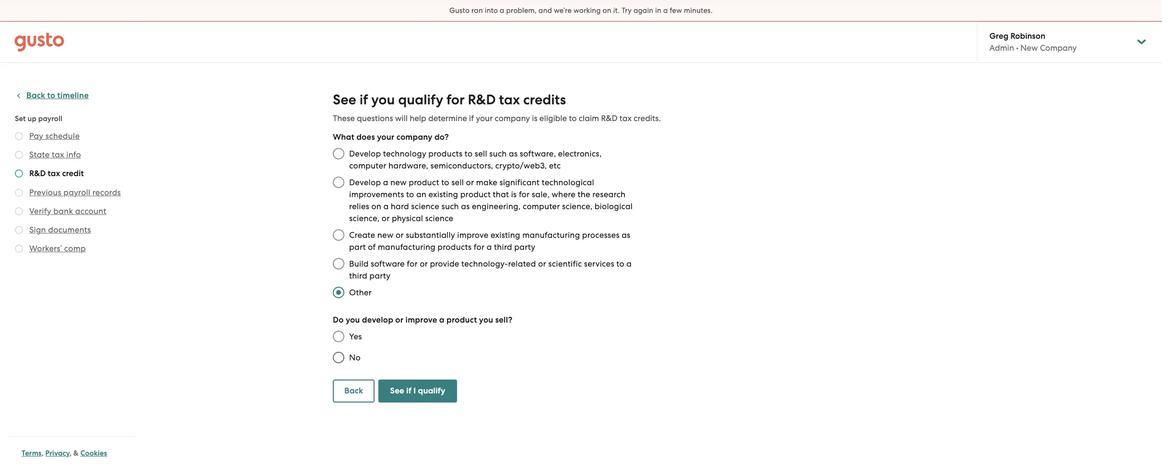 Task type: vqa. For each thing, say whether or not it's contained in the screenshot.
taxes & compliance
no



Task type: locate. For each thing, give the bounding box(es) containing it.
scientific
[[548, 259, 582, 269]]

1 horizontal spatial company
[[495, 114, 530, 123]]

develop down does
[[349, 149, 381, 159]]

back to timeline button
[[15, 90, 89, 102]]

1 vertical spatial such
[[441, 202, 459, 211]]

where
[[552, 190, 576, 200]]

existing inside create new or substantially improve existing manufacturing processes as part of manufacturing products for a third party
[[491, 231, 520, 240]]

you right do
[[346, 316, 360, 326]]

0 horizontal spatial third
[[349, 271, 367, 281]]

0 horizontal spatial if
[[360, 92, 368, 108]]

for down significant
[[519, 190, 530, 200]]

computer
[[349, 161, 386, 171], [523, 202, 560, 211]]

1 horizontal spatial r&d
[[468, 92, 496, 108]]

party
[[514, 243, 535, 252], [369, 271, 390, 281]]

1 vertical spatial company
[[396, 132, 432, 142]]

0 vertical spatial science,
[[562, 202, 592, 211]]

2 vertical spatial as
[[622, 231, 630, 240]]

0 horizontal spatial improve
[[406, 316, 437, 326]]

biological
[[595, 202, 633, 211]]

new right create on the left of the page
[[377, 231, 394, 240]]

2 horizontal spatial r&d
[[601, 114, 618, 123]]

1 horizontal spatial improve
[[457, 231, 488, 240]]

determine
[[428, 114, 467, 123]]

if right determine
[[469, 114, 474, 123]]

to up semiconductors,
[[465, 149, 473, 159]]

1 check image from the top
[[15, 132, 23, 141]]

2 horizontal spatial as
[[622, 231, 630, 240]]

products down do?
[[428, 149, 463, 159]]

0 vertical spatial back
[[26, 91, 45, 101]]

1 vertical spatial if
[[469, 114, 474, 123]]

build software for or provide technology-related or scientific services to a third party
[[349, 259, 632, 281]]

1 vertical spatial as
[[461, 202, 470, 211]]

1 horizontal spatial see
[[390, 387, 404, 397]]

payroll
[[38, 115, 62, 123], [63, 188, 90, 198]]

1 vertical spatial is
[[511, 190, 517, 200]]

1 develop from the top
[[349, 149, 381, 159]]

workers'
[[29, 244, 62, 254]]

pay schedule button
[[29, 130, 80, 142]]

for inside build software for or provide technology-related or scientific services to a third party
[[407, 259, 418, 269]]

1 vertical spatial computer
[[523, 202, 560, 211]]

1 horizontal spatial existing
[[491, 231, 520, 240]]

1 horizontal spatial third
[[494, 243, 512, 252]]

such inside develop technology products to sell such as software, electronics, computer hardware, semiconductors, crypto/web3, etc
[[489, 149, 507, 159]]

as left engineering, on the left of the page
[[461, 202, 470, 211]]

develop up improvements on the left of the page
[[349, 178, 381, 188]]

qualify for i
[[418, 387, 445, 397]]

to left timeline at the left top
[[47, 91, 55, 101]]

your right does
[[377, 132, 394, 142]]

qualify right i
[[418, 387, 445, 397]]

if
[[360, 92, 368, 108], [469, 114, 474, 123], [406, 387, 412, 397]]

1 horizontal spatial you
[[371, 92, 395, 108]]

technological
[[542, 178, 594, 188]]

as inside develop technology products to sell such as software, electronics, computer hardware, semiconductors, crypto/web3, etc
[[509, 149, 518, 159]]

party up the related
[[514, 243, 535, 252]]

0 horizontal spatial such
[[441, 202, 459, 211]]

0 vertical spatial party
[[514, 243, 535, 252]]

computer inside develop technology products to sell such as software, electronics, computer hardware, semiconductors, crypto/web3, etc
[[349, 161, 386, 171]]

company up 'technology' at the top of the page
[[396, 132, 432, 142]]

you up questions
[[371, 92, 395, 108]]

existing inside develop a new product to sell or make significant technological improvements to an existing product that is for sale, where the research relies on a hard science such as engineering, computer science, biological science, or physical science
[[429, 190, 458, 200]]

such
[[489, 149, 507, 159], [441, 202, 459, 211]]

0 vertical spatial new
[[390, 178, 407, 188]]

payroll up pay schedule button
[[38, 115, 62, 123]]

science,
[[562, 202, 592, 211], [349, 214, 380, 223]]

check image left "verify"
[[15, 208, 23, 216]]

2 check image from the top
[[15, 151, 23, 159]]

home image
[[14, 32, 64, 52]]

to right the services
[[616, 259, 624, 269]]

4 check image from the top
[[15, 189, 23, 197]]

for up determine
[[446, 92, 465, 108]]

or right 'develop'
[[395, 316, 403, 326]]

if inside button
[[406, 387, 412, 397]]

for up technology-
[[474, 243, 485, 252]]

semiconductors,
[[430, 161, 493, 171]]

r&d up these questions will help determine if your company is eligible to claim r&d tax credits.
[[468, 92, 496, 108]]

tax
[[499, 92, 520, 108], [620, 114, 632, 123], [52, 150, 64, 160], [48, 169, 60, 179]]

for
[[446, 92, 465, 108], [519, 190, 530, 200], [474, 243, 485, 252], [407, 259, 418, 269]]

product left "sell?" in the bottom left of the page
[[446, 316, 477, 326]]

1 vertical spatial on
[[371, 202, 381, 211]]

or down physical at the top of page
[[396, 231, 404, 240]]

or right the related
[[538, 259, 546, 269]]

1 horizontal spatial ,
[[70, 450, 72, 458]]

create new or substantially improve existing manufacturing processes as part of manufacturing products for a third party
[[349, 231, 630, 252]]

see inside button
[[390, 387, 404, 397]]

develop inside develop technology products to sell such as software, electronics, computer hardware, semiconductors, crypto/web3, etc
[[349, 149, 381, 159]]

to inside develop technology products to sell such as software, electronics, computer hardware, semiconductors, crypto/web3, etc
[[465, 149, 473, 159]]

check image left state
[[15, 151, 23, 159]]

0 vertical spatial third
[[494, 243, 512, 252]]

an
[[416, 190, 426, 200]]

1 horizontal spatial back
[[344, 387, 363, 397]]

0 vertical spatial your
[[476, 114, 493, 123]]

1 vertical spatial existing
[[491, 231, 520, 240]]

for right "software"
[[407, 259, 418, 269]]

0 vertical spatial if
[[360, 92, 368, 108]]

these
[[333, 114, 355, 123]]

robinson
[[1010, 31, 1045, 41]]

see if i qualify
[[390, 387, 445, 397]]

third inside build software for or provide technology-related or scientific services to a third party
[[349, 271, 367, 281]]

0 horizontal spatial existing
[[429, 190, 458, 200]]

in
[[655, 6, 661, 15]]

if for see if i qualify
[[406, 387, 412, 397]]

1 vertical spatial product
[[460, 190, 491, 200]]

is
[[532, 114, 537, 123], [511, 190, 517, 200]]

2 vertical spatial if
[[406, 387, 412, 397]]

party down "software"
[[369, 271, 390, 281]]

r&d down state
[[29, 169, 46, 179]]

1 horizontal spatial computer
[[523, 202, 560, 211]]

product up an
[[409, 178, 439, 188]]

0 horizontal spatial you
[[346, 316, 360, 326]]

hard
[[391, 202, 409, 211]]

check image left previous
[[15, 189, 23, 197]]

improve inside create new or substantially improve existing manufacturing processes as part of manufacturing products for a third party
[[457, 231, 488, 240]]

science, down relies
[[349, 214, 380, 223]]

third up technology-
[[494, 243, 512, 252]]

0 vertical spatial manufacturing
[[522, 231, 580, 240]]

problem,
[[506, 6, 537, 15]]

you left "sell?" in the bottom left of the page
[[479, 316, 493, 326]]

the
[[578, 190, 590, 200]]

to left an
[[406, 190, 414, 200]]

check image for verify
[[15, 208, 23, 216]]

company
[[495, 114, 530, 123], [396, 132, 432, 142]]

1 horizontal spatial if
[[406, 387, 412, 397]]

0 vertical spatial payroll
[[38, 115, 62, 123]]

3 check image from the top
[[15, 170, 23, 178]]

is right 'that'
[[511, 190, 517, 200]]

0 vertical spatial develop
[[349, 149, 381, 159]]

develop inside develop a new product to sell or make significant technological improvements to an existing product that is for sale, where the research relies on a hard science such as engineering, computer science, biological science, or physical science
[[349, 178, 381, 188]]

we're
[[554, 6, 572, 15]]

0 vertical spatial see
[[333, 92, 356, 108]]

to inside button
[[47, 91, 55, 101]]

credits.
[[634, 114, 661, 123]]

1 horizontal spatial sell
[[475, 149, 487, 159]]

0 horizontal spatial ,
[[42, 450, 44, 458]]

0 horizontal spatial computer
[[349, 161, 386, 171]]

1 vertical spatial qualify
[[418, 387, 445, 397]]

existing right an
[[429, 190, 458, 200]]

check image
[[15, 132, 23, 141], [15, 151, 23, 159], [15, 170, 23, 178], [15, 189, 23, 197], [15, 208, 23, 216], [15, 226, 23, 235]]

bank
[[53, 207, 73, 216]]

on down improvements on the left of the page
[[371, 202, 381, 211]]

what
[[333, 132, 354, 142]]

science down an
[[411, 202, 439, 211]]

admin
[[989, 43, 1014, 53]]

0 horizontal spatial sell
[[451, 178, 464, 188]]

check image for sign
[[15, 226, 23, 235]]

third down build
[[349, 271, 367, 281]]

check image left pay
[[15, 132, 23, 141]]

1 vertical spatial develop
[[349, 178, 381, 188]]

verify
[[29, 207, 51, 216]]

0 vertical spatial products
[[428, 149, 463, 159]]

science
[[411, 202, 439, 211], [425, 214, 453, 223]]

0 horizontal spatial see
[[333, 92, 356, 108]]

0 vertical spatial as
[[509, 149, 518, 159]]

,
[[42, 450, 44, 458], [70, 450, 72, 458]]

0 vertical spatial sell
[[475, 149, 487, 159]]

1 vertical spatial see
[[390, 387, 404, 397]]

1 , from the left
[[42, 450, 44, 458]]

improve right 'develop'
[[406, 316, 437, 326]]

back up "set up payroll"
[[26, 91, 45, 101]]

info
[[66, 150, 81, 160]]

as up crypto/web3, in the top of the page
[[509, 149, 518, 159]]

2 vertical spatial product
[[446, 316, 477, 326]]

party inside build software for or provide technology-related or scientific services to a third party
[[369, 271, 390, 281]]

to left claim
[[569, 114, 577, 123]]

if up questions
[[360, 92, 368, 108]]

0 vertical spatial qualify
[[398, 92, 443, 108]]

such up crypto/web3, in the top of the page
[[489, 149, 507, 159]]

develop for develop technology products to sell such as software, electronics, computer hardware, semiconductors, crypto/web3, etc
[[349, 149, 381, 159]]

your right determine
[[476, 114, 493, 123]]

0 vertical spatial r&d
[[468, 92, 496, 108]]

if left i
[[406, 387, 412, 397]]

develop
[[362, 316, 393, 326]]

workers' comp
[[29, 244, 86, 254]]

r&d right claim
[[601, 114, 618, 123]]

back button
[[333, 380, 375, 403]]

1 horizontal spatial on
[[603, 6, 611, 15]]

see up these in the top of the page
[[333, 92, 356, 108]]

check image for state
[[15, 151, 23, 159]]

questions
[[357, 114, 393, 123]]

0 horizontal spatial as
[[461, 202, 470, 211]]

improvements
[[349, 190, 404, 200]]

r&d
[[468, 92, 496, 108], [601, 114, 618, 123], [29, 169, 46, 179]]

records
[[92, 188, 121, 198]]

third inside create new or substantially improve existing manufacturing processes as part of manufacturing products for a third party
[[494, 243, 512, 252]]

sign documents button
[[29, 224, 91, 236]]

sell down semiconductors,
[[451, 178, 464, 188]]

1 horizontal spatial as
[[509, 149, 518, 159]]

1 horizontal spatial such
[[489, 149, 507, 159]]

is inside develop a new product to sell or make significant technological improvements to an existing product that is for sale, where the research relies on a hard science such as engineering, computer science, biological science, or physical science
[[511, 190, 517, 200]]

significant
[[499, 178, 540, 188]]

2 vertical spatial r&d
[[29, 169, 46, 179]]

existing down engineering, on the left of the page
[[491, 231, 520, 240]]

back down no
[[344, 387, 363, 397]]

0 horizontal spatial company
[[396, 132, 432, 142]]

manufacturing up scientific
[[522, 231, 580, 240]]

verify bank account
[[29, 207, 106, 216]]

workers' comp button
[[29, 243, 86, 255]]

do?
[[434, 132, 449, 142]]

you
[[371, 92, 395, 108], [346, 316, 360, 326], [479, 316, 493, 326]]

1 horizontal spatial payroll
[[63, 188, 90, 198]]

0 horizontal spatial r&d
[[29, 169, 46, 179]]

2 develop from the top
[[349, 178, 381, 188]]

what does your company do?
[[333, 132, 449, 142]]

credits
[[523, 92, 566, 108]]

1 vertical spatial your
[[377, 132, 394, 142]]

1 vertical spatial products
[[438, 243, 472, 252]]

computer down does
[[349, 161, 386, 171]]

help
[[410, 114, 426, 123]]

and
[[538, 6, 552, 15]]

, left privacy
[[42, 450, 44, 458]]

manufacturing up "software"
[[378, 243, 435, 252]]

working
[[574, 6, 601, 15]]

develop a new product to sell or make significant technological improvements to an existing product that is for sale, where the research relies on a hard science such as engineering, computer science, biological science, or physical science
[[349, 178, 633, 223]]

as inside develop a new product to sell or make significant technological improvements to an existing product that is for sale, where the research relies on a hard science such as engineering, computer science, biological science, or physical science
[[461, 202, 470, 211]]

sell up semiconductors,
[[475, 149, 487, 159]]

0 horizontal spatial back
[[26, 91, 45, 101]]

eligible
[[539, 114, 567, 123]]

on
[[603, 6, 611, 15], [371, 202, 381, 211]]

0 horizontal spatial on
[[371, 202, 381, 211]]

0 vertical spatial company
[[495, 114, 530, 123]]

0 vertical spatial existing
[[429, 190, 458, 200]]

1 horizontal spatial party
[[514, 243, 535, 252]]

r&d inside list
[[29, 169, 46, 179]]

1 vertical spatial back
[[344, 387, 363, 397]]

hardware,
[[388, 161, 428, 171]]

processes
[[582, 231, 620, 240]]

company down credits in the left of the page
[[495, 114, 530, 123]]

privacy
[[45, 450, 70, 458]]

1 vertical spatial third
[[349, 271, 367, 281]]

on left the it.
[[603, 6, 611, 15]]

verify bank account button
[[29, 206, 106, 217]]

crypto/web3,
[[495, 161, 547, 171]]

qualify up help
[[398, 92, 443, 108]]

1 vertical spatial new
[[377, 231, 394, 240]]

check image for pay
[[15, 132, 23, 141]]

is left eligible
[[532, 114, 537, 123]]

1 vertical spatial r&d
[[601, 114, 618, 123]]

existing
[[429, 190, 458, 200], [491, 231, 520, 240]]

new down hardware,
[[390, 178, 407, 188]]

0 horizontal spatial science,
[[349, 214, 380, 223]]

0 vertical spatial such
[[489, 149, 507, 159]]

products up provide on the left
[[438, 243, 472, 252]]

1 vertical spatial party
[[369, 271, 390, 281]]

Develop a new product to sell or make significant technological improvements to an existing product that is for sale, where the research relies on a hard science such as engineering, computer science, biological science, or physical science radio
[[328, 172, 349, 193]]

back for back
[[344, 387, 363, 397]]

tax inside button
[[52, 150, 64, 160]]

0 vertical spatial on
[[603, 6, 611, 15]]

improve
[[457, 231, 488, 240], [406, 316, 437, 326]]

check image left sign
[[15, 226, 23, 235]]

0 vertical spatial product
[[409, 178, 439, 188]]

0 horizontal spatial is
[[511, 190, 517, 200]]

6 check image from the top
[[15, 226, 23, 235]]

check image left 'r&d tax credit'
[[15, 170, 23, 178]]

sell inside develop technology products to sell such as software, electronics, computer hardware, semiconductors, crypto/web3, etc
[[475, 149, 487, 159]]

1 horizontal spatial is
[[532, 114, 537, 123]]

back for back to timeline
[[26, 91, 45, 101]]

, left "&"
[[70, 450, 72, 458]]

terms link
[[22, 450, 42, 458]]

pay
[[29, 131, 43, 141]]

payroll down credit
[[63, 188, 90, 198]]

see left i
[[390, 387, 404, 397]]

0 vertical spatial computer
[[349, 161, 386, 171]]

product down make
[[460, 190, 491, 200]]

state tax info
[[29, 150, 81, 160]]

1 vertical spatial improve
[[406, 316, 437, 326]]

1 vertical spatial science,
[[349, 214, 380, 223]]

previous payroll records button
[[29, 187, 121, 199]]

or left provide on the left
[[420, 259, 428, 269]]

as
[[509, 149, 518, 159], [461, 202, 470, 211], [622, 231, 630, 240]]

computer down sale,
[[523, 202, 560, 211]]

qualify inside see if i qualify button
[[418, 387, 445, 397]]

tax left info
[[52, 150, 64, 160]]

create
[[349, 231, 375, 240]]

1 vertical spatial sell
[[451, 178, 464, 188]]

or left make
[[466, 178, 474, 188]]

such up substantially
[[441, 202, 459, 211]]

1 vertical spatial payroll
[[63, 188, 90, 198]]

0 vertical spatial is
[[532, 114, 537, 123]]

as right processes
[[622, 231, 630, 240]]

5 check image from the top
[[15, 208, 23, 216]]

improve up technology-
[[457, 231, 488, 240]]

0 vertical spatial improve
[[457, 231, 488, 240]]

or
[[466, 178, 474, 188], [382, 214, 390, 223], [396, 231, 404, 240], [420, 259, 428, 269], [538, 259, 546, 269], [395, 316, 403, 326]]

0 horizontal spatial party
[[369, 271, 390, 281]]

privacy link
[[45, 450, 70, 458]]

science, down the
[[562, 202, 592, 211]]

check image for previous
[[15, 189, 23, 197]]

science up substantially
[[425, 214, 453, 223]]

0 horizontal spatial manufacturing
[[378, 243, 435, 252]]



Task type: describe. For each thing, give the bounding box(es) containing it.
cookies
[[80, 450, 107, 458]]

ran
[[471, 6, 483, 15]]

2 horizontal spatial you
[[479, 316, 493, 326]]

other
[[349, 288, 372, 298]]

see for see if i qualify
[[390, 387, 404, 397]]

gusto ran into a problem, and we're working on it. try again in a few minutes.
[[449, 6, 713, 15]]

•
[[1016, 43, 1018, 53]]

payroll inside button
[[63, 188, 90, 198]]

improve for substantially
[[457, 231, 488, 240]]

or left physical at the top of page
[[382, 214, 390, 223]]

on inside develop a new product to sell or make significant technological improvements to an existing product that is for sale, where the research relies on a hard science such as engineering, computer science, biological science, or physical science
[[371, 202, 381, 211]]

2 , from the left
[[70, 450, 72, 458]]

Other radio
[[328, 282, 349, 304]]

see for see if you qualify for r&d tax credits
[[333, 92, 356, 108]]

few
[[670, 6, 682, 15]]

company
[[1040, 43, 1077, 53]]

physical
[[392, 214, 423, 223]]

for inside create new or substantially improve existing manufacturing processes as part of manufacturing products for a third party
[[474, 243, 485, 252]]

previous payroll records
[[29, 188, 121, 198]]

software
[[371, 259, 405, 269]]

part
[[349, 243, 366, 252]]

does
[[356, 132, 375, 142]]

computer inside develop a new product to sell or make significant technological improvements to an existing product that is for sale, where the research relies on a hard science such as engineering, computer science, biological science, or physical science
[[523, 202, 560, 211]]

Develop technology products to sell such as software, electronics, computer hardware, semiconductors, crypto/web3, etc radio
[[328, 143, 349, 164]]

cookies button
[[80, 448, 107, 460]]

if for see if you qualify for r&d tax credits
[[360, 92, 368, 108]]

pay schedule
[[29, 131, 80, 141]]

into
[[485, 6, 498, 15]]

r&d tax credit list
[[15, 130, 133, 257]]

0 vertical spatial science
[[411, 202, 439, 211]]

1 vertical spatial science
[[425, 214, 453, 223]]

research
[[592, 190, 626, 200]]

set up payroll
[[15, 115, 62, 123]]

try
[[622, 6, 632, 15]]

sign
[[29, 225, 46, 235]]

products inside create new or substantially improve existing manufacturing processes as part of manufacturing products for a third party
[[438, 243, 472, 252]]

sell inside develop a new product to sell or make significant technological improvements to an existing product that is for sale, where the research relies on a hard science such as engineering, computer science, biological science, or physical science
[[451, 178, 464, 188]]

&
[[73, 450, 79, 458]]

products inside develop technology products to sell such as software, electronics, computer hardware, semiconductors, crypto/web3, etc
[[428, 149, 463, 159]]

No radio
[[328, 348, 349, 369]]

improve for or
[[406, 316, 437, 326]]

Yes radio
[[328, 327, 349, 348]]

relies
[[349, 202, 369, 211]]

account
[[75, 207, 106, 216]]

claim
[[579, 114, 599, 123]]

etc
[[549, 161, 561, 171]]

state tax info button
[[29, 149, 81, 161]]

sign documents
[[29, 225, 91, 235]]

do
[[333, 316, 344, 326]]

state
[[29, 150, 50, 160]]

i
[[414, 387, 416, 397]]

tax left credit
[[48, 169, 60, 179]]

will
[[395, 114, 408, 123]]

1 horizontal spatial manufacturing
[[522, 231, 580, 240]]

tax left credits.
[[620, 114, 632, 123]]

1 horizontal spatial your
[[476, 114, 493, 123]]

these questions will help determine if your company is eligible to claim r&d tax credits.
[[333, 114, 661, 123]]

substantially
[[406, 231, 455, 240]]

related
[[508, 259, 536, 269]]

electronics,
[[558, 149, 602, 159]]

such inside develop a new product to sell or make significant technological improvements to an existing product that is for sale, where the research relies on a hard science such as engineering, computer science, biological science, or physical science
[[441, 202, 459, 211]]

terms , privacy , & cookies
[[22, 450, 107, 458]]

party inside create new or substantially improve existing manufacturing processes as part of manufacturing products for a third party
[[514, 243, 535, 252]]

greg
[[989, 31, 1008, 41]]

r&d tax credit
[[29, 169, 84, 179]]

no
[[349, 353, 361, 363]]

terms
[[22, 450, 42, 458]]

to down semiconductors,
[[441, 178, 449, 188]]

yes
[[349, 332, 362, 342]]

develop for develop a new product to sell or make significant technological improvements to an existing product that is for sale, where the research relies on a hard science such as engineering, computer science, biological science, or physical science
[[349, 178, 381, 188]]

back to timeline
[[26, 91, 89, 101]]

tax up these questions will help determine if your company is eligible to claim r&d tax credits.
[[499, 92, 520, 108]]

see if you qualify for r&d tax credits
[[333, 92, 566, 108]]

0 horizontal spatial your
[[377, 132, 394, 142]]

again
[[633, 6, 653, 15]]

2 horizontal spatial if
[[469, 114, 474, 123]]

build
[[349, 259, 369, 269]]

services
[[584, 259, 614, 269]]

provide
[[430, 259, 459, 269]]

minutes.
[[684, 6, 713, 15]]

qualify for you
[[398, 92, 443, 108]]

or inside create new or substantially improve existing manufacturing processes as part of manufacturing products for a third party
[[396, 231, 404, 240]]

for inside develop a new product to sell or make significant technological improvements to an existing product that is for sale, where the research relies on a hard science such as engineering, computer science, biological science, or physical science
[[519, 190, 530, 200]]

sell?
[[495, 316, 512, 326]]

1 horizontal spatial science,
[[562, 202, 592, 211]]

Create new or substantially improve existing manufacturing processes as part of manufacturing products for a third party radio
[[328, 225, 349, 246]]

new inside develop a new product to sell or make significant technological improvements to an existing product that is for sale, where the research relies on a hard science such as engineering, computer science, biological science, or physical science
[[390, 178, 407, 188]]

1 vertical spatial manufacturing
[[378, 243, 435, 252]]

make
[[476, 178, 497, 188]]

previous
[[29, 188, 61, 198]]

schedule
[[45, 131, 80, 141]]

set
[[15, 115, 26, 123]]

check image
[[15, 245, 23, 253]]

comp
[[64, 244, 86, 254]]

technology
[[383, 149, 426, 159]]

new
[[1020, 43, 1038, 53]]

sale,
[[532, 190, 550, 200]]

that
[[493, 190, 509, 200]]

a inside build software for or provide technology-related or scientific services to a third party
[[626, 259, 632, 269]]

Build software for or provide technology-related or scientific services to a third party radio
[[328, 254, 349, 275]]

of
[[368, 243, 376, 252]]

new inside create new or substantially improve existing manufacturing processes as part of manufacturing products for a third party
[[377, 231, 394, 240]]

0 horizontal spatial payroll
[[38, 115, 62, 123]]

to inside build software for or provide technology-related or scientific services to a third party
[[616, 259, 624, 269]]

gusto
[[449, 6, 470, 15]]

technology-
[[461, 259, 508, 269]]

do you develop or improve a product you sell?
[[333, 316, 512, 326]]

a inside create new or substantially improve existing manufacturing processes as part of manufacturing products for a third party
[[487, 243, 492, 252]]

credit
[[62, 169, 84, 179]]

as inside create new or substantially improve existing manufacturing processes as part of manufacturing products for a third party
[[622, 231, 630, 240]]



